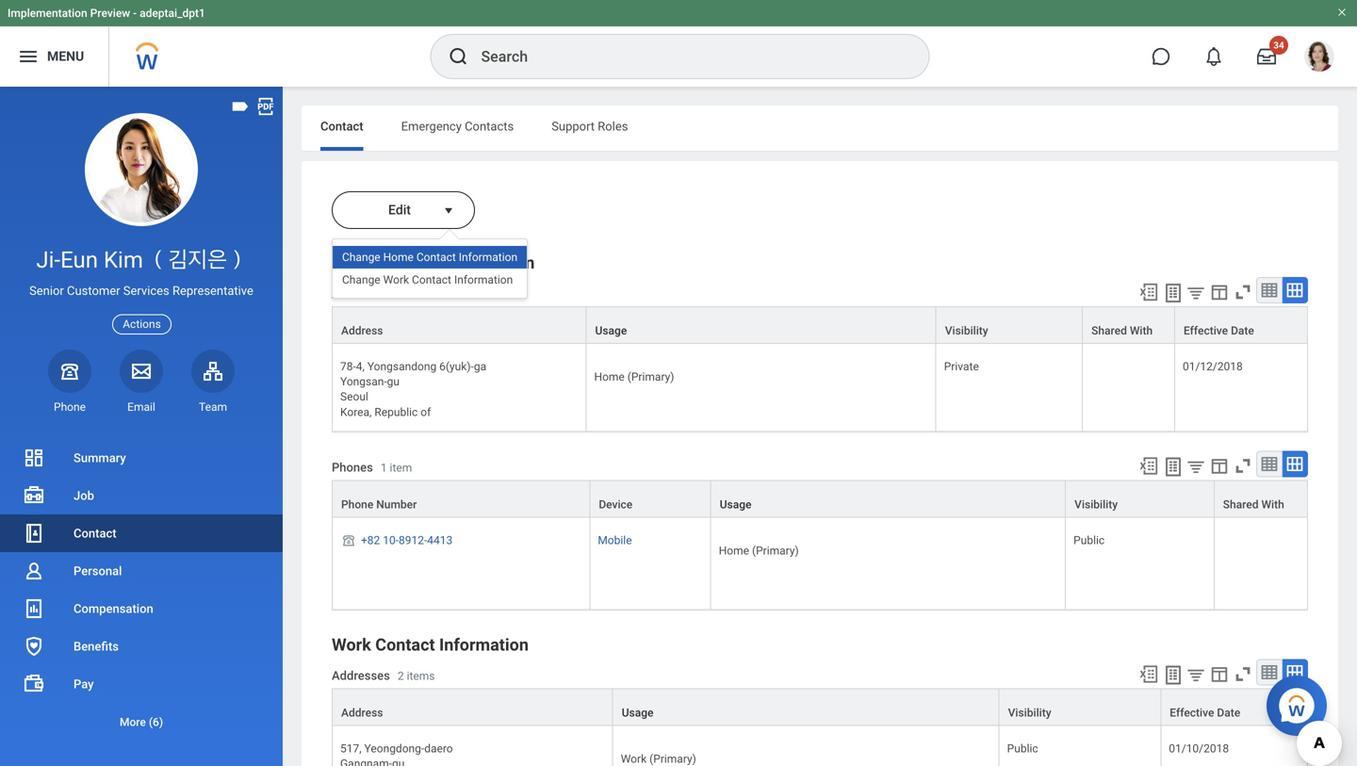 Task type: describe. For each thing, give the bounding box(es) containing it.
1 horizontal spatial public element
[[1074, 530, 1105, 547]]

more
[[120, 716, 146, 729]]

expand table image for addresses 2 items
[[1286, 663, 1305, 682]]

phone for phone
[[54, 401, 86, 414]]

work (primary) element
[[621, 749, 697, 766]]

1 for phones
[[381, 462, 387, 475]]

78-4, yongsandong 6(yuk)-ga yongsan-gu seoul korea, republic of
[[340, 360, 487, 419]]

representative
[[173, 284, 254, 298]]

01/10/2018
[[1170, 742, 1230, 756]]

1 vertical spatial public
[[1008, 742, 1039, 756]]

select to filter grid data image
[[1186, 665, 1207, 685]]

addresses for addresses 2 items
[[332, 669, 390, 683]]

2 horizontal spatial visibility
[[1075, 498, 1118, 512]]

mobile
[[598, 534, 632, 547]]

34 button
[[1247, 36, 1289, 77]]

2
[[398, 670, 404, 683]]

mail image
[[130, 360, 153, 383]]

job link
[[0, 477, 283, 515]]

effective date for the topmost effective date popup button
[[1184, 324, 1255, 338]]

table image for phones 1 item
[[1261, 455, 1280, 474]]

number
[[377, 498, 417, 512]]

(6)
[[149, 716, 163, 729]]

phone ji-eun kim （김지은） element
[[48, 400, 91, 415]]

expand table image for addresses 1 item
[[1286, 281, 1305, 300]]

Search Workday  search field
[[481, 36, 891, 77]]

summary
[[74, 451, 126, 465]]

toolbar for addresses 2 items
[[1131, 659, 1309, 689]]

select to filter grid data image for addresses
[[1186, 283, 1207, 303]]

（김지은）
[[149, 247, 247, 273]]

phone for phone number
[[341, 498, 374, 512]]

toolbar for addresses 1 item
[[1131, 277, 1309, 307]]

seoul
[[340, 391, 369, 404]]

click to view/edit grid preferences image for phones
[[1210, 456, 1231, 477]]

more (6) button
[[0, 703, 283, 741]]

(primary) for home (primary) element to the bottom
[[752, 545, 799, 558]]

date for effective date popup button to the bottom
[[1218, 707, 1241, 720]]

view printable version (pdf) image
[[256, 96, 276, 117]]

email button
[[120, 350, 163, 415]]

support roles
[[552, 119, 628, 133]]

0 vertical spatial effective date button
[[1176, 307, 1308, 343]]

row containing 78-4, yongsandong 6(yuk)-ga
[[332, 344, 1309, 432]]

summary link
[[0, 439, 283, 477]]

caret down image
[[438, 203, 460, 218]]

preview
[[90, 7, 130, 20]]

+82 10-8912-4413 link
[[361, 530, 453, 547]]

shared with for the bottommost shared with popup button
[[1224, 498, 1285, 512]]

contacts
[[465, 119, 514, 133]]

edit button
[[332, 191, 438, 229]]

yeongdong-
[[365, 742, 425, 756]]

personal image
[[23, 560, 45, 583]]

(primary) inside 517, yeongdong-daero work (primary)
[[650, 753, 697, 766]]

address button for addresses 2 items
[[333, 690, 613, 726]]

1 horizontal spatial home (primary)
[[719, 545, 799, 558]]

row containing phone number
[[332, 480, 1309, 518]]

phones 1 item
[[332, 461, 412, 475]]

address for addresses 1 item
[[341, 324, 383, 338]]

select to filter grid data image for phones
[[1186, 457, 1207, 477]]

support
[[552, 119, 595, 133]]

yongsandong
[[368, 360, 437, 373]]

edit
[[389, 202, 411, 218]]

change for change work contact information
[[342, 261, 381, 274]]

export to worksheets image
[[1163, 456, 1185, 478]]

export to excel image for addresses 2 items
[[1139, 664, 1160, 685]]

item for phones
[[390, 462, 412, 475]]

emergency
[[401, 119, 462, 133]]

0 vertical spatial home (primary)
[[595, 371, 675, 384]]

job
[[74, 489, 94, 503]]

row containing +82 10-8912-4413
[[332, 518, 1309, 610]]

export to worksheets image for addresses 1 item
[[1163, 282, 1185, 305]]

addresses 1 item
[[332, 287, 429, 301]]

ji-eun kim （김지은）
[[36, 247, 247, 273]]

email
[[127, 401, 155, 414]]

profile logan mcneil image
[[1305, 41, 1335, 76]]

view team image
[[202, 360, 224, 383]]

(primary) for the top home (primary) element
[[628, 371, 675, 384]]

team
[[199, 401, 227, 414]]

export to excel image for addresses 1 item
[[1139, 282, 1160, 303]]

job image
[[23, 485, 45, 507]]

shared for top shared with popup button
[[1092, 324, 1128, 338]]

compensation link
[[0, 590, 283, 628]]

close environment banner image
[[1337, 7, 1348, 18]]

yongsan-
[[340, 375, 387, 389]]

usage for addresses 2 items
[[622, 707, 654, 720]]

team link
[[191, 350, 235, 415]]

phone image inside popup button
[[57, 360, 83, 383]]

implementation
[[8, 7, 87, 20]]

1 vertical spatial usage button
[[712, 481, 1066, 517]]

gu
[[387, 375, 400, 389]]

implementation preview -   adeptai_dpt1
[[8, 7, 205, 20]]

mobile link
[[598, 530, 632, 547]]

+82 10-8912-4413
[[361, 534, 453, 547]]

emergency contacts
[[401, 119, 514, 133]]

inbox large image
[[1258, 47, 1277, 66]]

compensation image
[[23, 598, 45, 620]]

4413
[[427, 534, 453, 547]]

actions
[[123, 318, 161, 331]]

ga
[[474, 360, 487, 373]]

toolbar for phones 1 item
[[1131, 451, 1309, 480]]

517,
[[340, 742, 362, 756]]

1 vertical spatial work
[[332, 635, 371, 655]]

78-
[[340, 360, 356, 373]]

1 for addresses
[[398, 288, 404, 301]]

roles
[[598, 119, 628, 133]]

contact link
[[0, 515, 283, 553]]

more (6) button
[[0, 711, 283, 734]]

addresses 2 items
[[332, 669, 435, 683]]

navigation pane region
[[0, 87, 283, 767]]

1 vertical spatial public element
[[1008, 739, 1039, 756]]

visibility for addresses 1 item
[[946, 324, 989, 338]]

benefits
[[74, 640, 119, 654]]

8912-
[[399, 534, 427, 547]]

contact inside list
[[74, 527, 117, 541]]

benefits link
[[0, 628, 283, 666]]

customer
[[67, 284, 120, 298]]

with for the bottommost shared with popup button
[[1262, 498, 1285, 512]]

address for addresses 2 items
[[341, 707, 383, 720]]

expand table image
[[1286, 455, 1305, 474]]

1 vertical spatial visibility button
[[1067, 481, 1214, 517]]

republic
[[375, 406, 418, 419]]



Task type: vqa. For each thing, say whether or not it's contained in the screenshot.
the top 'Address' popup button
yes



Task type: locate. For each thing, give the bounding box(es) containing it.
select to filter grid data image right export to worksheets image
[[1186, 457, 1207, 477]]

pay image
[[23, 673, 45, 696]]

0 vertical spatial visibility
[[946, 324, 989, 338]]

1 vertical spatial table image
[[1261, 455, 1280, 474]]

address button up "6(yuk)-"
[[333, 307, 586, 343]]

1
[[398, 288, 404, 301], [381, 462, 387, 475]]

export to excel image for phones 1 item
[[1139, 456, 1160, 477]]

row containing 517, yeongdong-daero
[[332, 726, 1309, 767]]

1 horizontal spatial 1
[[398, 288, 404, 301]]

address button up daero
[[333, 690, 613, 726]]

1 vertical spatial home (primary) element
[[719, 541, 799, 558]]

usage for addresses 1 item
[[596, 324, 627, 338]]

fullscreen image
[[1233, 282, 1254, 303], [1233, 664, 1254, 685]]

0 vertical spatial date
[[1232, 324, 1255, 338]]

list containing summary
[[0, 439, 283, 741]]

0 vertical spatial (primary)
[[628, 371, 675, 384]]

2 export to worksheets image from the top
[[1163, 664, 1185, 687]]

2 addresses from the top
[[332, 669, 390, 683]]

1 vertical spatial change
[[342, 261, 381, 274]]

3 row from the top
[[332, 480, 1309, 518]]

1 vertical spatial export to worksheets image
[[1163, 664, 1185, 687]]

2 vertical spatial toolbar
[[1131, 659, 1309, 689]]

shared for the bottommost shared with popup button
[[1224, 498, 1259, 512]]

1 export to worksheets image from the top
[[1163, 282, 1185, 305]]

2 vertical spatial usage
[[622, 707, 654, 720]]

personal link
[[0, 553, 283, 590]]

summary image
[[23, 447, 45, 470]]

addresses for addresses 1 item
[[332, 287, 390, 301]]

export to worksheets image left select to filter grid data icon
[[1163, 664, 1185, 687]]

phone number
[[341, 498, 417, 512]]

menu
[[47, 49, 84, 64]]

eun
[[60, 247, 98, 273]]

1 inside phones 1 item
[[381, 462, 387, 475]]

usage button for addresses 2 items
[[614, 690, 999, 726]]

0 vertical spatial export to excel image
[[1139, 282, 1160, 303]]

4 row from the top
[[332, 518, 1309, 610]]

change home contact information list box
[[333, 234, 527, 279]]

address button
[[333, 307, 586, 343], [333, 690, 613, 726]]

phone up summary
[[54, 401, 86, 414]]

table image for addresses 1 item
[[1261, 281, 1280, 300]]

click to view/edit grid preferences image
[[1210, 456, 1231, 477], [1210, 664, 1231, 685]]

table image for addresses 2 items
[[1261, 663, 1280, 682]]

effective date
[[1184, 324, 1255, 338], [1170, 707, 1241, 720]]

2 click to view/edit grid preferences image from the top
[[1210, 664, 1231, 685]]

1 vertical spatial export to excel image
[[1139, 456, 1160, 477]]

address button for addresses 1 item
[[333, 307, 586, 343]]

fullscreen image for addresses 2 items
[[1233, 664, 1254, 685]]

services
[[123, 284, 170, 298]]

1 vertical spatial visibility
[[1075, 498, 1118, 512]]

change work contact information
[[342, 261, 513, 274]]

contact image
[[23, 522, 45, 545]]

visibility button for addresses 2 items
[[1000, 690, 1161, 726]]

phone image inside row
[[340, 533, 357, 548]]

visibility for addresses 2 items
[[1009, 707, 1052, 720]]

effective date button
[[1176, 307, 1308, 343], [1162, 690, 1308, 726]]

table image right click to view/edit grid preferences icon
[[1261, 281, 1280, 300]]

0 vertical spatial address
[[341, 324, 383, 338]]

1 vertical spatial address button
[[333, 690, 613, 726]]

home (primary)
[[595, 371, 675, 384], [719, 545, 799, 558]]

1 horizontal spatial visibility
[[1009, 707, 1052, 720]]

1 horizontal spatial shared
[[1224, 498, 1259, 512]]

2 vertical spatial visibility button
[[1000, 690, 1161, 726]]

home (primary) element
[[595, 367, 675, 384], [719, 541, 799, 558]]

1 vertical spatial address
[[341, 707, 383, 720]]

change home contact information
[[342, 238, 518, 252]]

1 vertical spatial home (primary)
[[719, 545, 799, 558]]

1 change from the top
[[342, 238, 381, 252]]

list
[[0, 439, 283, 741]]

517, yeongdong-daero work (primary)
[[340, 742, 697, 766]]

1 click to view/edit grid preferences image from the top
[[1210, 456, 1231, 477]]

effective up 01/12/2018
[[1184, 324, 1229, 338]]

with for top shared with popup button
[[1130, 324, 1153, 338]]

work inside 517, yeongdong-daero work (primary)
[[621, 753, 647, 766]]

+82
[[361, 534, 380, 547]]

10-
[[383, 534, 399, 547]]

1 horizontal spatial cell
[[1215, 518, 1309, 610]]

1 address button from the top
[[333, 307, 586, 343]]

date for the topmost effective date popup button
[[1232, 324, 1255, 338]]

0 vertical spatial fullscreen image
[[1233, 282, 1254, 303]]

visibility button
[[937, 307, 1083, 343], [1067, 481, 1214, 517], [1000, 690, 1161, 726]]

toolbar
[[1131, 277, 1309, 307], [1131, 451, 1309, 480], [1131, 659, 1309, 689]]

2 select to filter grid data image from the top
[[1186, 457, 1207, 477]]

click to view/edit grid preferences image left fullscreen image
[[1210, 456, 1231, 477]]

0 vertical spatial usage
[[596, 324, 627, 338]]

2 vertical spatial visibility
[[1009, 707, 1052, 720]]

1 down change work contact information at the left top of page
[[398, 288, 404, 301]]

export to excel image left click to view/edit grid preferences icon
[[1139, 282, 1160, 303]]

1 horizontal spatial work
[[383, 261, 409, 274]]

0 horizontal spatial shared with
[[1092, 324, 1153, 338]]

export to worksheets image left click to view/edit grid preferences icon
[[1163, 282, 1185, 305]]

1 fullscreen image from the top
[[1233, 282, 1254, 303]]

home contact information
[[332, 253, 535, 273]]

export to excel image
[[1139, 282, 1160, 303], [1139, 456, 1160, 477], [1139, 664, 1160, 685]]

cell
[[1084, 344, 1176, 432], [1215, 518, 1309, 610]]

benefits image
[[23, 636, 45, 658]]

date up 01/10/2018 at right
[[1218, 707, 1241, 720]]

with
[[1130, 324, 1153, 338], [1262, 498, 1285, 512]]

01/12/2018
[[1183, 360, 1244, 373]]

tag image
[[230, 96, 251, 117]]

0 horizontal spatial 1
[[381, 462, 387, 475]]

1 vertical spatial select to filter grid data image
[[1186, 457, 1207, 477]]

0 vertical spatial click to view/edit grid preferences image
[[1210, 456, 1231, 477]]

1 vertical spatial item
[[390, 462, 412, 475]]

export to excel image left export to worksheets image
[[1139, 456, 1160, 477]]

3 toolbar from the top
[[1131, 659, 1309, 689]]

1 vertical spatial click to view/edit grid preferences image
[[1210, 664, 1231, 685]]

0 horizontal spatial home (primary) element
[[595, 367, 675, 384]]

notifications large image
[[1205, 47, 1224, 66]]

adeptai_dpt1
[[140, 7, 205, 20]]

1 vertical spatial expand table image
[[1286, 663, 1305, 682]]

addresses left 2 at the left of page
[[332, 669, 390, 683]]

0 vertical spatial toolbar
[[1131, 277, 1309, 307]]

1 select to filter grid data image from the top
[[1186, 283, 1207, 303]]

justify image
[[17, 45, 40, 68]]

tab list containing contact
[[302, 106, 1339, 151]]

0 horizontal spatial work
[[332, 635, 371, 655]]

phone down phones
[[341, 498, 374, 512]]

2 address button from the top
[[333, 690, 613, 726]]

2 vertical spatial usage button
[[614, 690, 999, 726]]

0 vertical spatial addresses
[[332, 287, 390, 301]]

0 vertical spatial with
[[1130, 324, 1153, 338]]

row
[[332, 307, 1309, 344], [332, 344, 1309, 432], [332, 480, 1309, 518], [332, 518, 1309, 610], [332, 689, 1309, 726], [332, 726, 1309, 767]]

menu banner
[[0, 0, 1358, 87]]

fullscreen image
[[1233, 456, 1254, 477]]

2 expand table image from the top
[[1286, 663, 1305, 682]]

1 vertical spatial with
[[1262, 498, 1285, 512]]

visibility button for addresses 1 item
[[937, 307, 1083, 343]]

click to view/edit grid preferences image for addresses
[[1210, 664, 1231, 685]]

0 vertical spatial export to worksheets image
[[1163, 282, 1185, 305]]

3 export to excel image from the top
[[1139, 664, 1160, 685]]

usage
[[596, 324, 627, 338], [720, 498, 752, 512], [622, 707, 654, 720]]

1 vertical spatial shared with button
[[1215, 481, 1308, 517]]

0 vertical spatial public element
[[1074, 530, 1105, 547]]

effective date up 01/10/2018 at right
[[1170, 707, 1241, 720]]

1 expand table image from the top
[[1286, 281, 1305, 300]]

2 vertical spatial (primary)
[[650, 753, 697, 766]]

change for change home contact information
[[342, 238, 381, 252]]

2 address from the top
[[341, 707, 383, 720]]

export to worksheets image
[[1163, 282, 1185, 305], [1163, 664, 1185, 687]]

shared with button
[[1084, 307, 1175, 343], [1215, 481, 1308, 517]]

1 vertical spatial phone image
[[340, 533, 357, 548]]

click to view/edit grid preferences image right select to filter grid data icon
[[1210, 664, 1231, 685]]

item for addresses
[[407, 288, 429, 301]]

1 inside addresses 1 item
[[398, 288, 404, 301]]

actions button
[[112, 315, 171, 335]]

public element
[[1074, 530, 1105, 547], [1008, 739, 1039, 756]]

private
[[945, 360, 980, 373]]

1 horizontal spatial phone
[[341, 498, 374, 512]]

tab list
[[302, 106, 1339, 151]]

private element
[[945, 357, 980, 373]]

item inside phones 1 item
[[390, 462, 412, 475]]

information
[[459, 238, 518, 252], [445, 253, 535, 273], [454, 261, 513, 274], [439, 635, 529, 655]]

senior
[[29, 284, 64, 298]]

1 toolbar from the top
[[1131, 277, 1309, 307]]

change
[[342, 238, 381, 252], [342, 261, 381, 274]]

phone button
[[48, 350, 91, 415]]

0 horizontal spatial home (primary)
[[595, 371, 675, 384]]

pay
[[74, 678, 94, 692]]

0 vertical spatial visibility button
[[937, 307, 1083, 343]]

fullscreen image right click to view/edit grid preferences icon
[[1233, 282, 1254, 303]]

0 vertical spatial shared with
[[1092, 324, 1153, 338]]

0 horizontal spatial cell
[[1084, 344, 1176, 432]]

effective date for effective date popup button to the bottom
[[1170, 707, 1241, 720]]

personal
[[74, 564, 122, 579]]

change work contact information option
[[333, 256, 527, 279]]

2 vertical spatial export to excel image
[[1139, 664, 1160, 685]]

0 vertical spatial usage button
[[587, 307, 936, 343]]

0 horizontal spatial public element
[[1008, 739, 1039, 756]]

4,
[[356, 360, 365, 373]]

0 vertical spatial address button
[[333, 307, 586, 343]]

item up number
[[390, 462, 412, 475]]

2 table image from the top
[[1261, 455, 1280, 474]]

click to view/edit grid preferences image
[[1210, 282, 1231, 303]]

effective date button down click to view/edit grid preferences icon
[[1176, 307, 1308, 343]]

6(yuk)-
[[440, 360, 474, 373]]

date
[[1232, 324, 1255, 338], [1218, 707, 1241, 720]]

compensation
[[74, 602, 153, 616]]

0 vertical spatial work
[[383, 261, 409, 274]]

email ji-eun kim （김지은） element
[[120, 400, 163, 415]]

shared with
[[1092, 324, 1153, 338], [1224, 498, 1285, 512]]

date up 01/12/2018
[[1232, 324, 1255, 338]]

1 address from the top
[[341, 324, 383, 338]]

effective
[[1184, 324, 1229, 338], [1170, 707, 1215, 720]]

usage button for addresses 1 item
[[587, 307, 936, 343]]

1 row from the top
[[332, 307, 1309, 344]]

daero
[[425, 742, 453, 756]]

0 vertical spatial shared with button
[[1084, 307, 1175, 343]]

1 horizontal spatial public
[[1074, 534, 1105, 547]]

addresses down change work contact information at the left top of page
[[332, 287, 390, 301]]

1 vertical spatial usage
[[720, 498, 752, 512]]

1 export to excel image from the top
[[1139, 282, 1160, 303]]

table image right select to filter grid data icon
[[1261, 663, 1280, 682]]

-
[[133, 7, 137, 20]]

2 change from the top
[[342, 261, 381, 274]]

0 vertical spatial effective
[[1184, 324, 1229, 338]]

address up 517,
[[341, 707, 383, 720]]

1 vertical spatial date
[[1218, 707, 1241, 720]]

effective for the topmost effective date popup button
[[1184, 324, 1229, 338]]

2 export to excel image from the top
[[1139, 456, 1160, 477]]

0 vertical spatial home (primary) element
[[595, 367, 675, 384]]

address
[[341, 324, 383, 338], [341, 707, 383, 720]]

0 horizontal spatial phone
[[54, 401, 86, 414]]

phone inside 'popup button'
[[341, 498, 374, 512]]

1 horizontal spatial phone image
[[340, 533, 357, 548]]

0 vertical spatial phone
[[54, 401, 86, 414]]

search image
[[447, 45, 470, 68]]

0 horizontal spatial with
[[1130, 324, 1153, 338]]

device button
[[591, 481, 711, 517]]

0 vertical spatial cell
[[1084, 344, 1176, 432]]

export to worksheets image for addresses 2 items
[[1163, 664, 1185, 687]]

work inside option
[[383, 261, 409, 274]]

0 horizontal spatial shared with button
[[1084, 307, 1175, 343]]

0 horizontal spatial shared
[[1092, 324, 1128, 338]]

1 vertical spatial shared
[[1224, 498, 1259, 512]]

1 vertical spatial phone
[[341, 498, 374, 512]]

1 vertical spatial 1
[[381, 462, 387, 475]]

0 vertical spatial item
[[407, 288, 429, 301]]

phone inside popup button
[[54, 401, 86, 414]]

work contact information
[[332, 635, 529, 655]]

1 vertical spatial toolbar
[[1131, 451, 1309, 480]]

item down change work contact information at the left top of page
[[407, 288, 429, 301]]

2 horizontal spatial work
[[621, 753, 647, 766]]

effective for effective date popup button to the bottom
[[1170, 707, 1215, 720]]

0 vertical spatial expand table image
[[1286, 281, 1305, 300]]

6 row from the top
[[332, 726, 1309, 767]]

address up 4, at the top of the page
[[341, 324, 383, 338]]

1 vertical spatial effective date button
[[1162, 690, 1308, 726]]

phone image
[[57, 360, 83, 383], [340, 533, 357, 548]]

effective up 01/10/2018 at right
[[1170, 707, 1215, 720]]

shared with for top shared with popup button
[[1092, 324, 1153, 338]]

fullscreen image for addresses 1 item
[[1233, 282, 1254, 303]]

phones
[[332, 461, 373, 475]]

kim
[[104, 247, 143, 273]]

1 vertical spatial cell
[[1215, 518, 1309, 610]]

home inside option
[[383, 238, 414, 252]]

contact
[[321, 119, 364, 133], [417, 238, 456, 252], [382, 253, 441, 273], [412, 261, 452, 274], [74, 527, 117, 541], [376, 635, 435, 655]]

visibility
[[946, 324, 989, 338], [1075, 498, 1118, 512], [1009, 707, 1052, 720]]

2 row from the top
[[332, 344, 1309, 432]]

1 right phones
[[381, 462, 387, 475]]

0 vertical spatial phone image
[[57, 360, 83, 383]]

pay link
[[0, 666, 283, 703]]

item inside addresses 1 item
[[407, 288, 429, 301]]

1 vertical spatial shared with
[[1224, 498, 1285, 512]]

0 vertical spatial change
[[342, 238, 381, 252]]

0 vertical spatial table image
[[1261, 281, 1280, 300]]

2 toolbar from the top
[[1131, 451, 1309, 480]]

usage button
[[587, 307, 936, 343], [712, 481, 1066, 517], [614, 690, 999, 726]]

phone image left +82
[[340, 533, 357, 548]]

select to filter grid data image
[[1186, 283, 1207, 303], [1186, 457, 1207, 477]]

0 horizontal spatial phone image
[[57, 360, 83, 383]]

0 vertical spatial public
[[1074, 534, 1105, 547]]

menu button
[[0, 26, 109, 87]]

select to filter grid data image left click to view/edit grid preferences icon
[[1186, 283, 1207, 303]]

korea,
[[340, 406, 372, 419]]

0 vertical spatial effective date
[[1184, 324, 1255, 338]]

change down edit button at the top of the page
[[342, 238, 381, 252]]

fullscreen image right select to filter grid data icon
[[1233, 664, 1254, 685]]

senior customer services representative
[[29, 284, 254, 298]]

1 table image from the top
[[1261, 281, 1280, 300]]

public
[[1074, 534, 1105, 547], [1008, 742, 1039, 756]]

items
[[407, 670, 435, 683]]

5 row from the top
[[332, 689, 1309, 726]]

1 addresses from the top
[[332, 287, 390, 301]]

more (6)
[[120, 716, 163, 729]]

change up addresses 1 item
[[342, 261, 381, 274]]

0 vertical spatial shared
[[1092, 324, 1128, 338]]

of
[[421, 406, 431, 419]]

home
[[383, 238, 414, 252], [332, 253, 377, 273], [595, 371, 625, 384], [719, 545, 750, 558]]

1 vertical spatial (primary)
[[752, 545, 799, 558]]

3 table image from the top
[[1261, 663, 1280, 682]]

2 fullscreen image from the top
[[1233, 664, 1254, 685]]

effective date button down select to filter grid data icon
[[1162, 690, 1308, 726]]

ji-
[[36, 247, 60, 273]]

device
[[599, 498, 633, 512]]

1 vertical spatial fullscreen image
[[1233, 664, 1254, 685]]

change home contact information option
[[333, 234, 527, 256]]

0 vertical spatial select to filter grid data image
[[1186, 283, 1207, 303]]

1 vertical spatial effective
[[1170, 707, 1215, 720]]

table image
[[1261, 281, 1280, 300], [1261, 455, 1280, 474], [1261, 663, 1280, 682]]

1 horizontal spatial shared with button
[[1215, 481, 1308, 517]]

phone image up phone ji-eun kim （김지은） element
[[57, 360, 83, 383]]

team ji-eun kim （김지은） element
[[191, 400, 235, 415]]

34
[[1274, 40, 1285, 51]]

1 horizontal spatial shared with
[[1224, 498, 1285, 512]]

table image left expand table image
[[1261, 455, 1280, 474]]

phone number button
[[333, 481, 590, 517]]

expand table image
[[1286, 281, 1305, 300], [1286, 663, 1305, 682]]

2 vertical spatial work
[[621, 753, 647, 766]]

effective date up 01/12/2018
[[1184, 324, 1255, 338]]

export to excel image left select to filter grid data icon
[[1139, 664, 1160, 685]]

1 vertical spatial effective date
[[1170, 707, 1241, 720]]



